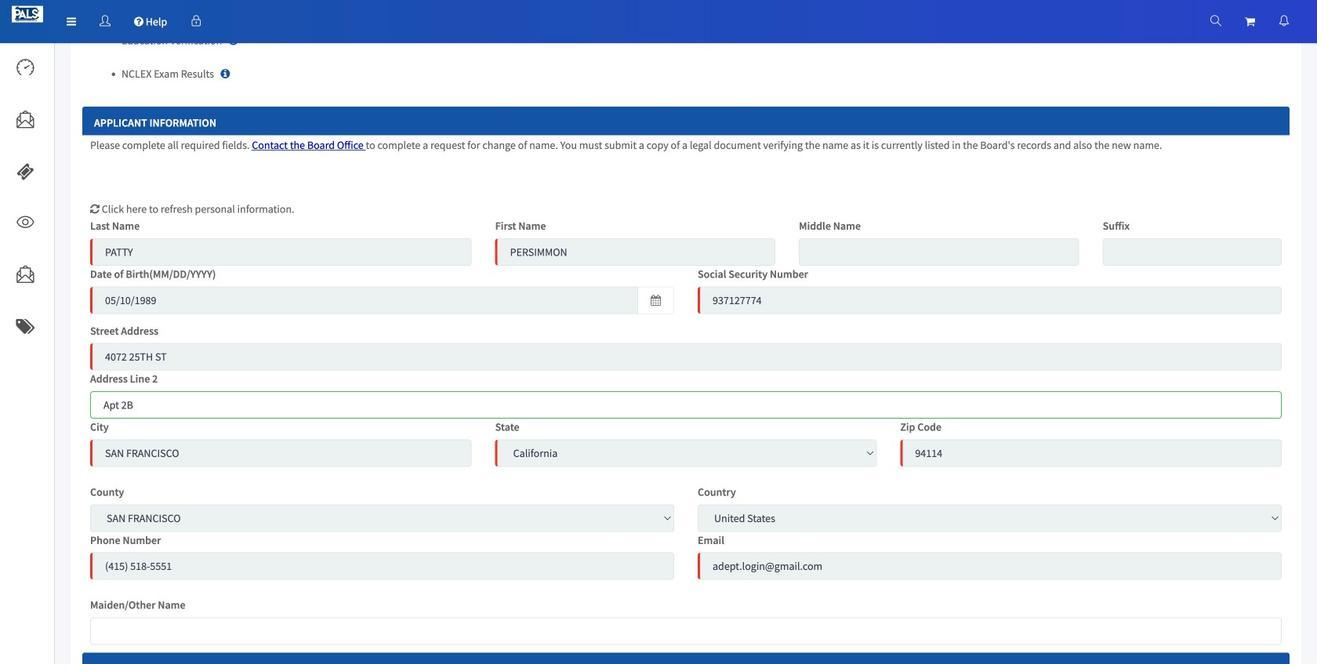 Task type: describe. For each thing, give the bounding box(es) containing it.
info circle image
[[221, 68, 230, 79]]

app logo image
[[12, 6, 43, 22]]



Task type: locate. For each thing, give the bounding box(es) containing it.
navigation
[[0, 0, 1318, 43]]

Enter a date text field
[[90, 287, 639, 314]]

None text field
[[496, 238, 776, 266], [90, 343, 1283, 371], [901, 440, 1283, 467], [90, 618, 1283, 645], [496, 238, 776, 266], [90, 343, 1283, 371], [901, 440, 1283, 467], [90, 618, 1283, 645]]

None text field
[[90, 238, 472, 266], [800, 238, 1080, 266], [1104, 238, 1283, 266], [698, 287, 1283, 314], [90, 392, 1283, 419], [90, 440, 472, 467], [90, 238, 472, 266], [800, 238, 1080, 266], [1104, 238, 1283, 266], [698, 287, 1283, 314], [90, 392, 1283, 419], [90, 440, 472, 467]]

refresh image
[[90, 204, 100, 215]]

info circle image
[[229, 35, 238, 46]]

None email field
[[698, 553, 1283, 580]]

(999) 999-9999 text field
[[90, 553, 675, 580]]



Task type: vqa. For each thing, say whether or not it's contained in the screenshot.
bottom enter your answer here. Text Field
no



